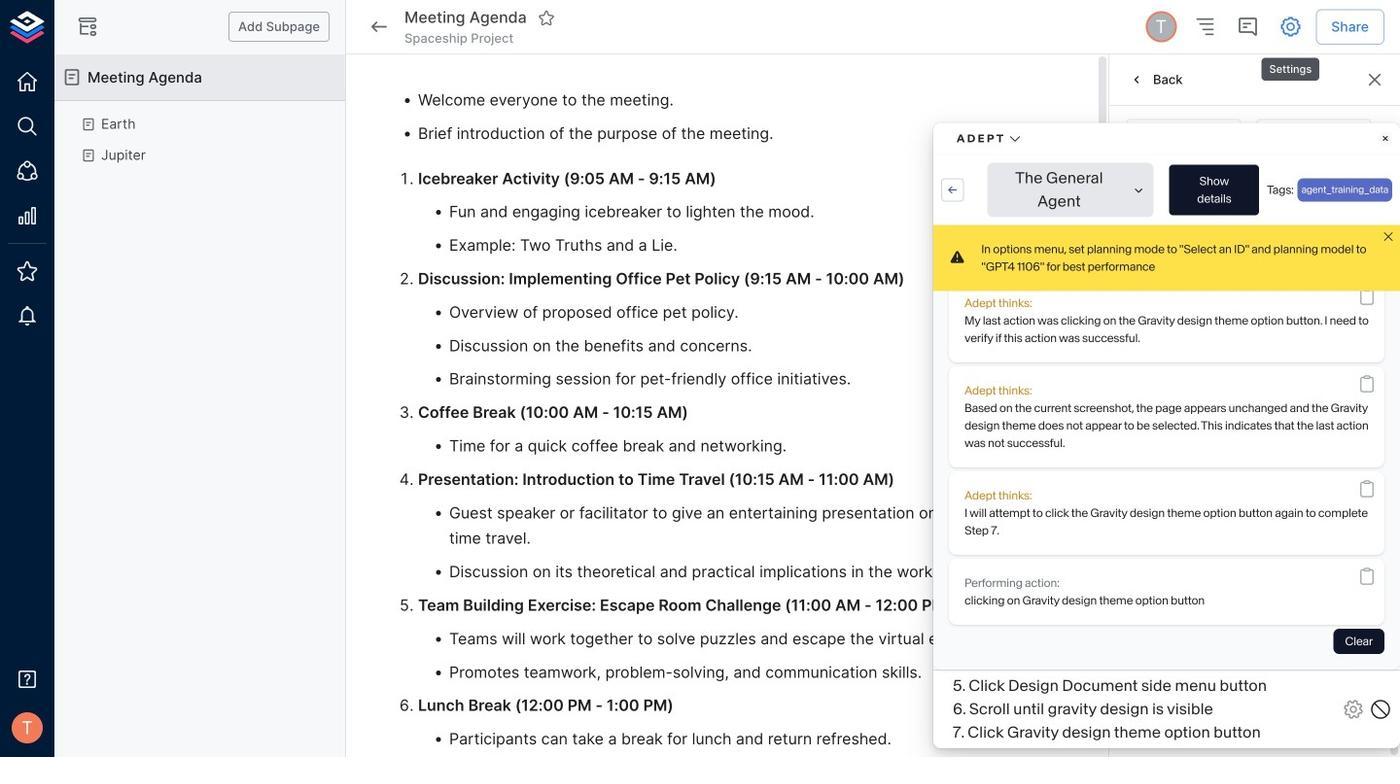 Task type: describe. For each thing, give the bounding box(es) containing it.
comments image
[[1236, 15, 1259, 38]]

go back image
[[368, 15, 391, 38]]

favorite image
[[537, 9, 555, 27]]



Task type: vqa. For each thing, say whether or not it's contained in the screenshot.
Access
no



Task type: locate. For each thing, give the bounding box(es) containing it.
table of contents image
[[1193, 15, 1217, 38]]

hide wiki image
[[76, 15, 99, 38]]

settings image
[[1279, 15, 1302, 38]]

tooltip
[[1260, 44, 1322, 83]]



